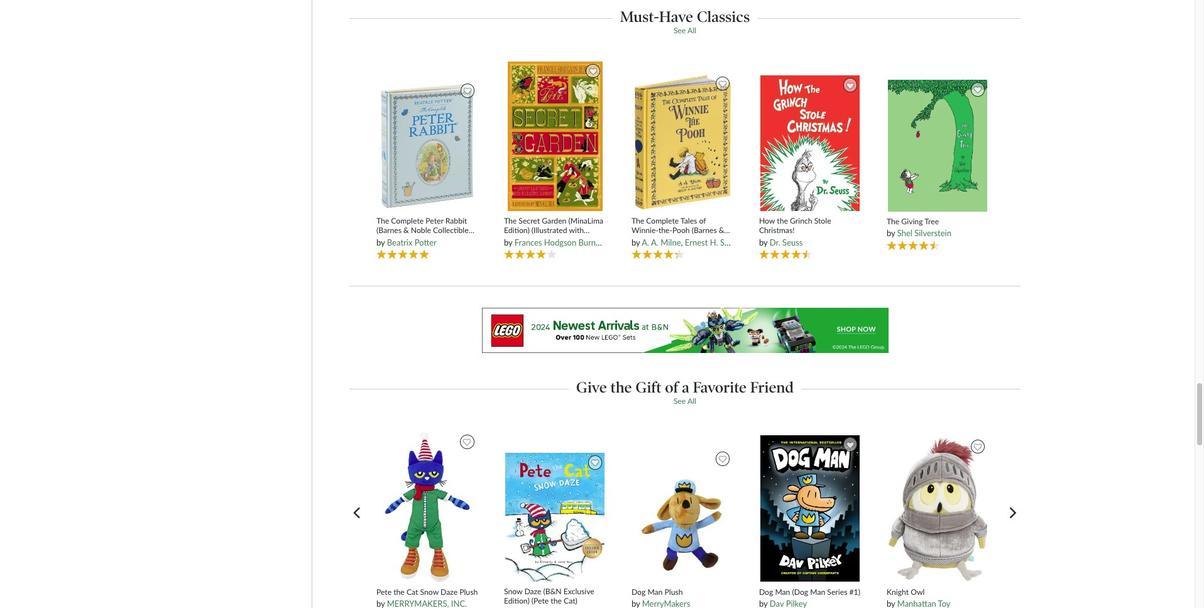 Task type: locate. For each thing, give the bounding box(es) containing it.
of for tales
[[699, 216, 706, 226]]

edition) for snow
[[504, 597, 530, 606]]

3 man from the left
[[811, 588, 826, 597]]

by inside the giving tree by shel silverstein
[[887, 228, 896, 238]]

complete up the by beatrix potter at the top left
[[391, 216, 424, 226]]

collectible inside the complete peter rabbit (barnes & noble collectible editions)
[[433, 226, 469, 235]]

1 horizontal spatial noble
[[632, 236, 652, 245]]

2 complete from the left
[[647, 216, 679, 226]]

(barnes up beatrix
[[377, 226, 402, 235]]

daze up (pete
[[525, 587, 542, 597]]

1 horizontal spatial of
[[699, 216, 706, 226]]

1 horizontal spatial man
[[775, 588, 791, 597]]

1 horizontal spatial a.
[[651, 237, 659, 247]]

dr.
[[770, 237, 781, 247]]

plush
[[460, 588, 478, 597], [665, 588, 683, 597]]

by left beatrix
[[377, 237, 385, 247]]

pete the cat snow daze plush link
[[377, 588, 479, 597]]

edition) up interactive
[[504, 226, 530, 235]]

must-
[[620, 7, 659, 26]]

2 edition) from the top
[[504, 597, 530, 606]]

&
[[404, 226, 409, 235], [719, 226, 725, 235]]

the left cat
[[394, 588, 405, 597]]

man inside "link"
[[648, 588, 663, 597]]

2 & from the left
[[719, 226, 725, 235]]

all down a at the bottom right of the page
[[688, 397, 697, 406]]

2 see all link from the top
[[674, 397, 697, 406]]

(illustrator)
[[752, 237, 791, 247]]

1 man from the left
[[648, 588, 663, 597]]

0 horizontal spatial noble
[[411, 226, 431, 235]]

the up beatrix
[[377, 216, 389, 226]]

0 vertical spatial see
[[674, 26, 686, 35]]

frances
[[515, 237, 542, 247]]

0 vertical spatial see all link
[[674, 26, 697, 35]]

snow
[[504, 587, 523, 597], [420, 588, 439, 597]]

editions)
[[377, 236, 405, 245], [691, 236, 720, 245]]

1 horizontal spatial dog
[[759, 588, 773, 597]]

the complete tales of winnie-the-pooh (barnes & noble collectible editions) image
[[633, 73, 733, 212]]

1 a. from the left
[[642, 237, 650, 247]]

& inside the complete tales of winnie-the-pooh (barnes & noble collectible editions)
[[719, 226, 725, 235]]

0 vertical spatial of
[[699, 216, 706, 226]]

noble down winnie-
[[632, 236, 652, 245]]

by down winnie-
[[632, 237, 640, 247]]

the for give
[[611, 378, 632, 397]]

0 horizontal spatial dog
[[632, 588, 646, 597]]

of right tales
[[699, 216, 706, 226]]

& up the by beatrix potter at the top left
[[404, 226, 409, 235]]

by beatrix potter
[[377, 237, 437, 247]]

1 complete from the left
[[391, 216, 424, 226]]

2 man from the left
[[775, 588, 791, 597]]

by left dr.
[[759, 237, 768, 247]]

1 see from the top
[[674, 26, 686, 35]]

1 vertical spatial see all link
[[674, 397, 697, 406]]

1 horizontal spatial complete
[[647, 216, 679, 226]]

the
[[777, 216, 788, 226], [611, 378, 632, 397], [394, 588, 405, 597], [551, 597, 562, 606]]

0 horizontal spatial &
[[404, 226, 409, 235]]

the-
[[659, 226, 673, 235]]

the left secret
[[504, 216, 517, 226]]

series
[[828, 588, 848, 597]]

1 vertical spatial of
[[665, 378, 679, 397]]

see all link down a at the bottom right of the page
[[674, 397, 697, 406]]

1 plush from the left
[[460, 588, 478, 597]]

2 a. from the left
[[651, 237, 659, 247]]

2 dog from the left
[[759, 588, 773, 597]]

1 vertical spatial edition)
[[504, 597, 530, 606]]

1 horizontal spatial snow
[[504, 587, 523, 597]]

advertisement element
[[350, 308, 1021, 353]]

the inside the complete peter rabbit (barnes & noble collectible editions)
[[377, 216, 389, 226]]

by frances hodgson burnett
[[504, 237, 606, 247]]

complete
[[391, 216, 424, 226], [647, 216, 679, 226]]

0 vertical spatial edition)
[[504, 226, 530, 235]]

0 horizontal spatial man
[[648, 588, 663, 597]]

dog man (dog man series #1) link
[[759, 588, 862, 597]]

pete the cat snow daze plush image
[[378, 432, 478, 583]]

the secret garden (minalima edition) (illustrated with interactive elements) link
[[504, 216, 606, 245]]

see down a at the bottom right of the page
[[674, 397, 686, 406]]

all
[[688, 26, 697, 35], [688, 397, 697, 406]]

the complete peter rabbit (barnes & noble collectible editions) link
[[377, 216, 479, 245]]

1 horizontal spatial daze
[[525, 587, 542, 597]]

1 editions) from the left
[[377, 236, 405, 245]]

edition) inside 'the secret garden (minalima edition) (illustrated with interactive elements)'
[[504, 226, 530, 235]]

ernest
[[685, 237, 708, 247]]

man
[[648, 588, 663, 597], [775, 588, 791, 597], [811, 588, 826, 597]]

the giving tree link
[[887, 217, 989, 226]]

the up the christmas!
[[777, 216, 788, 226]]

0 horizontal spatial plush
[[460, 588, 478, 597]]

by for by frances hodgson burnett
[[504, 237, 513, 247]]

0 horizontal spatial snow
[[420, 588, 439, 597]]

the complete peter rabbit (barnes & noble collectible editions)
[[377, 216, 469, 245]]

by a. a. milne , ernest h. shepard (illustrator)
[[632, 237, 791, 247]]

daze right cat
[[441, 588, 458, 597]]

2 editions) from the left
[[691, 236, 720, 245]]

editions) left potter at the top left of the page
[[377, 236, 405, 245]]

exclusive
[[564, 587, 595, 597]]

the inside how the grinch stole christmas! by dr. seuss
[[777, 216, 788, 226]]

plush inside "link"
[[665, 588, 683, 597]]

edition) inside snow daze (b&n exclusive edition) (pete the cat)
[[504, 597, 530, 606]]

edition)
[[504, 226, 530, 235], [504, 597, 530, 606]]

1 all from the top
[[688, 26, 697, 35]]

daze
[[525, 587, 542, 597], [441, 588, 458, 597]]

edition) for the
[[504, 226, 530, 235]]

(barnes inside the complete tales of winnie-the-pooh (barnes & noble collectible editions)
[[692, 226, 717, 235]]

1 horizontal spatial plush
[[665, 588, 683, 597]]

see all link down have
[[674, 26, 697, 35]]

the up "shel"
[[887, 217, 900, 226]]

0 horizontal spatial collectible
[[433, 226, 469, 235]]

dog right exclusive
[[632, 588, 646, 597]]

the inside give the gift of a favorite friend see all
[[611, 378, 632, 397]]

knight owl image
[[888, 437, 988, 583]]

noble
[[411, 226, 431, 235], [632, 236, 652, 245]]

ernest h. shepard (illustrator) link
[[685, 237, 791, 247]]

a. a. milne link
[[642, 237, 681, 247]]

the giving tree image
[[888, 79, 988, 212]]

2 horizontal spatial man
[[811, 588, 826, 597]]

h.
[[710, 237, 718, 247]]

give the gift of a favorite friend see all
[[576, 378, 794, 406]]

the inside the giving tree by shel silverstein
[[887, 217, 900, 226]]

knight owl link
[[887, 588, 989, 597]]

the inside the complete tales of winnie-the-pooh (barnes & noble collectible editions)
[[632, 216, 645, 226]]

the inside snow daze (b&n exclusive edition) (pete the cat)
[[551, 597, 562, 606]]

the up winnie-
[[632, 216, 645, 226]]

(dog
[[792, 588, 809, 597]]

dog man (dog man series #1) image
[[760, 435, 861, 583]]

,
[[681, 237, 683, 247]]

2 all from the top
[[688, 397, 697, 406]]

2 (barnes from the left
[[692, 226, 717, 235]]

see
[[674, 26, 686, 35], [674, 397, 686, 406]]

of
[[699, 216, 706, 226], [665, 378, 679, 397]]

must-have classics see all
[[620, 7, 750, 35]]

the down (b&n
[[551, 597, 562, 606]]

0 horizontal spatial editions)
[[377, 236, 405, 245]]

by for by beatrix potter
[[377, 237, 385, 247]]

the inside 'the secret garden (minalima edition) (illustrated with interactive elements)'
[[504, 216, 517, 226]]

the left gift
[[611, 378, 632, 397]]

1 edition) from the top
[[504, 226, 530, 235]]

man for (dog
[[775, 588, 791, 597]]

all down have
[[688, 26, 697, 35]]

noble inside the complete tales of winnie-the-pooh (barnes & noble collectible editions)
[[632, 236, 652, 245]]

0 vertical spatial all
[[688, 26, 697, 35]]

edition) left (pete
[[504, 597, 530, 606]]

of inside give the gift of a favorite friend see all
[[665, 378, 679, 397]]

0 horizontal spatial a.
[[642, 237, 650, 247]]

1 vertical spatial see
[[674, 397, 686, 406]]

editions) right ,
[[691, 236, 720, 245]]

dog left the (dog
[[759, 588, 773, 597]]

complete inside the complete tales of winnie-the-pooh (barnes & noble collectible editions)
[[647, 216, 679, 226]]

1 dog from the left
[[632, 588, 646, 597]]

christmas!
[[759, 226, 795, 235]]

the secret garden (minalima edition) (illustrated with interactive elements)
[[504, 216, 604, 245]]

collectible down the- at right top
[[654, 236, 690, 245]]

beatrix
[[387, 237, 413, 247]]

all inside must-have classics see all
[[688, 26, 697, 35]]

1 see all link from the top
[[674, 26, 697, 35]]

by left frances
[[504, 237, 513, 247]]

noble inside the complete peter rabbit (barnes & noble collectible editions)
[[411, 226, 431, 235]]

0 horizontal spatial (barnes
[[377, 226, 402, 235]]

a.
[[642, 237, 650, 247], [651, 237, 659, 247]]

man for plush
[[648, 588, 663, 597]]

complete up the- at right top
[[647, 216, 679, 226]]

the for (barnes
[[377, 216, 389, 226]]

#1)
[[850, 588, 861, 597]]

collectible down rabbit
[[433, 226, 469, 235]]

0 horizontal spatial complete
[[391, 216, 424, 226]]

& up by a. a. milne , ernest h. shepard (illustrator)
[[719, 226, 725, 235]]

elements)
[[542, 236, 575, 245]]

stole
[[815, 216, 831, 226]]

by
[[887, 228, 896, 238], [377, 237, 385, 247], [504, 237, 513, 247], [632, 237, 640, 247], [759, 237, 768, 247]]

see all link for all
[[674, 26, 697, 35]]

of inside the complete tales of winnie-the-pooh (barnes & noble collectible editions)
[[699, 216, 706, 226]]

give
[[576, 378, 607, 397]]

1 horizontal spatial (barnes
[[692, 226, 717, 235]]

complete inside the complete peter rabbit (barnes & noble collectible editions)
[[391, 216, 424, 226]]

2 plush from the left
[[665, 588, 683, 597]]

the
[[377, 216, 389, 226], [504, 216, 517, 226], [632, 216, 645, 226], [887, 217, 900, 226]]

0 horizontal spatial of
[[665, 378, 679, 397]]

dog
[[632, 588, 646, 597], [759, 588, 773, 597]]

cat)
[[564, 597, 578, 606]]

1 vertical spatial all
[[688, 397, 697, 406]]

(barnes
[[377, 226, 402, 235], [692, 226, 717, 235]]

1 (barnes from the left
[[377, 226, 402, 235]]

by left "shel"
[[887, 228, 896, 238]]

see all link
[[674, 26, 697, 35], [674, 397, 697, 406]]

1 & from the left
[[404, 226, 409, 235]]

see down have
[[674, 26, 686, 35]]

how the grinch stole christmas! link
[[759, 216, 862, 236]]

the inside pete the cat snow daze plush link
[[394, 588, 405, 597]]

(barnes up by a. a. milne , ernest h. shepard (illustrator)
[[692, 226, 717, 235]]

noble up potter at the top left of the page
[[411, 226, 431, 235]]

snow right cat
[[420, 588, 439, 597]]

1 horizontal spatial collectible
[[654, 236, 690, 245]]

of left a at the bottom right of the page
[[665, 378, 679, 397]]

1 horizontal spatial editions)
[[691, 236, 720, 245]]

dog inside "link"
[[632, 588, 646, 597]]

1 horizontal spatial &
[[719, 226, 725, 235]]

snow left (b&n
[[504, 587, 523, 597]]

2 see from the top
[[674, 397, 686, 406]]



Task type: describe. For each thing, give the bounding box(es) containing it.
(illustrated
[[532, 226, 567, 235]]

dr. seuss link
[[770, 237, 803, 247]]

knight
[[887, 588, 909, 597]]

owl
[[911, 588, 925, 597]]

of for gift
[[665, 378, 679, 397]]

shel
[[898, 228, 913, 238]]

see all link for a
[[674, 397, 697, 406]]

& inside the complete peter rabbit (barnes & noble collectible editions)
[[404, 226, 409, 235]]

dog man plush image
[[633, 449, 733, 583]]

shel silverstein link
[[898, 228, 952, 238]]

editions) inside the complete tales of winnie-the-pooh (barnes & noble collectible editions)
[[691, 236, 720, 245]]

favorite
[[693, 378, 747, 397]]

peter
[[426, 216, 444, 226]]

daze inside snow daze (b&n exclusive edition) (pete the cat)
[[525, 587, 542, 597]]

gift
[[636, 378, 662, 397]]

pete
[[377, 588, 392, 597]]

giving
[[902, 217, 923, 226]]

by for by a. a. milne , ernest h. shepard (illustrator)
[[632, 237, 640, 247]]

how the grinch stole christmas! by dr. seuss
[[759, 216, 831, 247]]

pooh
[[673, 226, 690, 235]]

snow daze (b&n exclusive edition) (pete the cat) image
[[505, 453, 606, 582]]

the for winnie-
[[632, 216, 645, 226]]

interactive
[[504, 236, 540, 245]]

collectible inside the complete tales of winnie-the-pooh (barnes & noble collectible editions)
[[654, 236, 690, 245]]

(barnes inside the complete peter rabbit (barnes & noble collectible editions)
[[377, 226, 402, 235]]

a
[[682, 378, 690, 397]]

shepard
[[720, 237, 750, 247]]

beatrix potter link
[[387, 237, 437, 247]]

burnett
[[579, 237, 606, 247]]

complete for a. a. milne
[[647, 216, 679, 226]]

snow daze (b&n exclusive edition) (pete the cat) link
[[504, 587, 606, 606]]

the complete peter rabbit (barnes & noble collectible editions) image
[[377, 80, 478, 212]]

snow inside snow daze (b&n exclusive edition) (pete the cat)
[[504, 587, 523, 597]]

see inside give the gift of a favorite friend see all
[[674, 397, 686, 406]]

frances hodgson burnett link
[[515, 237, 606, 247]]

dog man (dog man series #1)
[[759, 588, 861, 597]]

have
[[659, 7, 693, 26]]

the secret garden (minalima edition) (illustrated with interactive elements) image
[[507, 61, 603, 212]]

dog for dog man plush
[[632, 588, 646, 597]]

dog man plush
[[632, 588, 683, 597]]

dog man plush link
[[632, 588, 734, 597]]

all inside give the gift of a favorite friend see all
[[688, 397, 697, 406]]

(minalima
[[569, 216, 604, 226]]

cat
[[407, 588, 418, 597]]

the complete tales of winnie-the-pooh (barnes & noble collectible editions) link
[[632, 216, 734, 245]]

dog for dog man (dog man series #1)
[[759, 588, 773, 597]]

how
[[759, 216, 775, 226]]

snow daze (b&n exclusive edition) (pete the cat)
[[504, 587, 595, 606]]

(pete
[[532, 597, 549, 606]]

the complete tales of winnie-the-pooh (barnes & noble collectible editions)
[[632, 216, 725, 245]]

garden
[[542, 216, 567, 226]]

silverstein
[[915, 228, 952, 238]]

the for edition)
[[504, 216, 517, 226]]

hodgson
[[544, 237, 577, 247]]

(b&n
[[544, 587, 562, 597]]

grinch
[[790, 216, 813, 226]]

pete the cat snow daze plush
[[377, 588, 478, 597]]

classics
[[697, 7, 750, 26]]

milne
[[661, 237, 681, 247]]

0 horizontal spatial daze
[[441, 588, 458, 597]]

the giving tree by shel silverstein
[[887, 217, 952, 238]]

the for pete
[[394, 588, 405, 597]]

editions) inside the complete peter rabbit (barnes & noble collectible editions)
[[377, 236, 405, 245]]

complete for beatrix potter
[[391, 216, 424, 226]]

see inside must-have classics see all
[[674, 26, 686, 35]]

tree
[[925, 217, 939, 226]]

knight owl
[[887, 588, 925, 597]]

potter
[[415, 237, 437, 247]]

secret
[[519, 216, 540, 226]]

tales
[[681, 216, 697, 226]]

winnie-
[[632, 226, 659, 235]]

seuss
[[783, 237, 803, 247]]

friend
[[751, 378, 794, 397]]

by inside how the grinch stole christmas! by dr. seuss
[[759, 237, 768, 247]]

with
[[569, 226, 584, 235]]

the for how
[[777, 216, 788, 226]]

how the grinch stole christmas! image
[[760, 75, 861, 212]]

the for shel
[[887, 217, 900, 226]]

rabbit
[[446, 216, 467, 226]]



Task type: vqa. For each thing, say whether or not it's contained in the screenshot.
the rightmost Noble
yes



